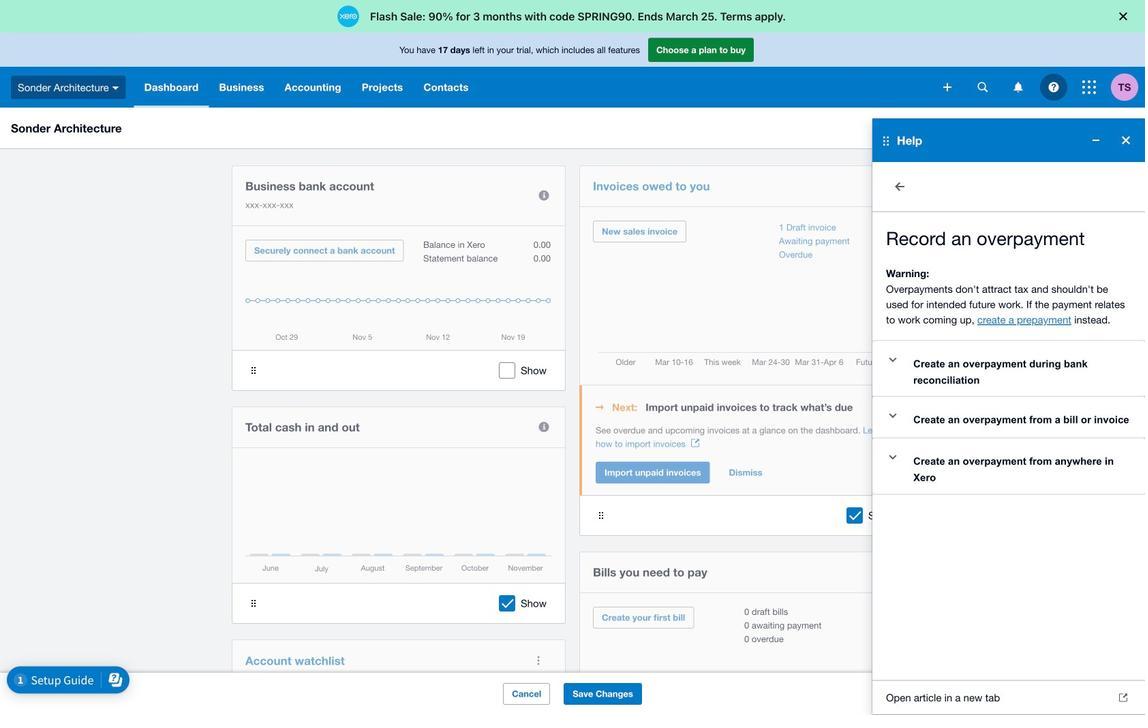 Task type: locate. For each thing, give the bounding box(es) containing it.
opens in a new tab image
[[691, 439, 699, 448]]

svg image
[[1083, 80, 1096, 94], [1049, 82, 1059, 92]]

svg image
[[978, 82, 988, 92], [1014, 82, 1023, 92], [944, 83, 952, 91], [112, 86, 119, 90]]

banner
[[0, 33, 1145, 716]]

help menu search results element
[[873, 162, 1145, 716]]

collapse help menu image
[[1083, 127, 1110, 154]]

panel body document
[[596, 424, 900, 451]]

close article image
[[886, 173, 914, 200]]

dialog
[[0, 0, 1145, 33]]

group
[[873, 119, 1145, 716]]



Task type: describe. For each thing, give the bounding box(es) containing it.
1 horizontal spatial svg image
[[1083, 80, 1096, 94]]

0 horizontal spatial svg image
[[1049, 82, 1059, 92]]

close help menu image
[[1113, 127, 1140, 154]]



Task type: vqa. For each thing, say whether or not it's contained in the screenshot.
dialog
yes



